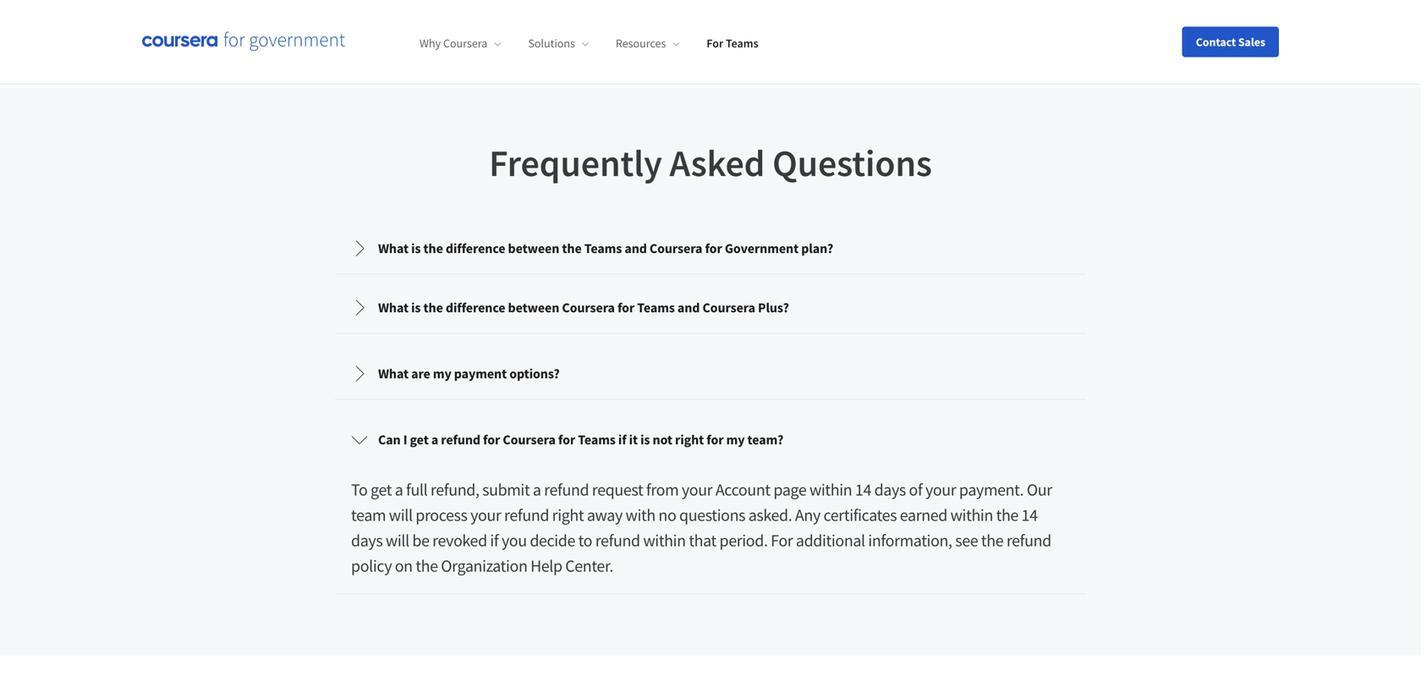 Task type: locate. For each thing, give the bounding box(es) containing it.
refund inside dropdown button
[[441, 431, 481, 448]]

options?
[[510, 365, 560, 382]]

that
[[689, 530, 717, 551]]

for left team?
[[707, 431, 724, 448]]

0 vertical spatial get
[[410, 431, 429, 448]]

no
[[659, 504, 677, 526]]

0 horizontal spatial and
[[625, 240, 647, 257]]

is for what is the difference between coursera for teams and coursera plus?
[[411, 299, 421, 316]]

is inside the what is the difference between coursera for teams and coursera plus? dropdown button
[[411, 299, 421, 316]]

information,
[[869, 530, 953, 551]]

1 horizontal spatial and
[[678, 299, 700, 316]]

if left you
[[490, 530, 499, 551]]

0 vertical spatial for
[[707, 36, 724, 51]]

difference
[[446, 240, 506, 257], [446, 299, 506, 316]]

0 vertical spatial if
[[619, 431, 627, 448]]

within down no
[[644, 530, 686, 551]]

your up questions
[[682, 479, 713, 500]]

0 vertical spatial days
[[875, 479, 906, 500]]

refund up refund, on the left bottom of the page
[[441, 431, 481, 448]]

2 vertical spatial within
[[644, 530, 686, 551]]

1 vertical spatial if
[[490, 530, 499, 551]]

coursera
[[443, 36, 488, 51], [650, 240, 703, 257], [562, 299, 615, 316], [703, 299, 756, 316], [503, 431, 556, 448]]

within up any
[[810, 479, 853, 500]]

coursera up submit
[[503, 431, 556, 448]]

process
[[416, 504, 468, 526]]

1 what from the top
[[378, 240, 409, 257]]

1 horizontal spatial if
[[619, 431, 627, 448]]

a right submit
[[533, 479, 541, 500]]

3 what from the top
[[378, 365, 409, 382]]

between up the options?
[[508, 299, 560, 316]]

my inside can i get a refund for coursera for teams if it is not right for my team? dropdown button
[[727, 431, 745, 448]]

to get a full refund, submit a refund request from your account page within 14 days of your payment. our team will process your refund right away with no questions asked. any certificates earned within the 14 days will be revoked if you decide to refund within that period. for additional information, see the refund policy on the
[[351, 479, 1053, 576]]

1 horizontal spatial for
[[771, 530, 793, 551]]

0 horizontal spatial if
[[490, 530, 499, 551]]

0 vertical spatial will
[[389, 504, 413, 526]]

will
[[389, 504, 413, 526], [386, 530, 409, 551]]

14
[[856, 479, 872, 500], [1022, 504, 1038, 526]]

1 vertical spatial get
[[371, 479, 392, 500]]

1 horizontal spatial a
[[432, 431, 439, 448]]

is
[[411, 240, 421, 257], [411, 299, 421, 316], [641, 431, 650, 448]]

1 vertical spatial my
[[727, 431, 745, 448]]

away
[[587, 504, 623, 526]]

what is the difference between the teams and coursera for government plan?
[[378, 240, 834, 257]]

1 horizontal spatial right
[[675, 431, 704, 448]]

my left team?
[[727, 431, 745, 448]]

to
[[579, 530, 593, 551]]

1 horizontal spatial 14
[[1022, 504, 1038, 526]]

on
[[395, 555, 413, 576]]

2 what from the top
[[378, 299, 409, 316]]

coursera right why
[[443, 36, 488, 51]]

are
[[411, 365, 431, 382]]

why coursera link
[[420, 36, 501, 51]]

coursera up the what is the difference between coursera for teams and coursera plus? dropdown button
[[650, 240, 703, 257]]

1 vertical spatial is
[[411, 299, 421, 316]]

0 vertical spatial is
[[411, 240, 421, 257]]

1 vertical spatial what
[[378, 299, 409, 316]]

1 vertical spatial and
[[678, 299, 700, 316]]

0 vertical spatial difference
[[446, 240, 506, 257]]

asked
[[670, 139, 765, 186]]

.
[[610, 555, 614, 576]]

1 vertical spatial 14
[[1022, 504, 1038, 526]]

your down submit
[[471, 504, 501, 526]]

1 vertical spatial will
[[386, 530, 409, 551]]

with
[[626, 504, 656, 526]]

will left be on the bottom of the page
[[386, 530, 409, 551]]

and down what is the difference between the teams and coursera for government plan? dropdown button
[[678, 299, 700, 316]]

your
[[682, 479, 713, 500], [926, 479, 957, 500], [471, 504, 501, 526]]

resources
[[616, 36, 666, 51]]

get
[[410, 431, 429, 448], [371, 479, 392, 500]]

for left government
[[705, 240, 723, 257]]

14 up certificates
[[856, 479, 872, 500]]

and up what is the difference between coursera for teams and coursera plus?
[[625, 240, 647, 257]]

1 between from the top
[[508, 240, 560, 257]]

2 vertical spatial what
[[378, 365, 409, 382]]

for right "resources" link at the left of the page
[[707, 36, 724, 51]]

1 horizontal spatial my
[[727, 431, 745, 448]]

right
[[675, 431, 704, 448], [552, 504, 584, 526]]

between
[[508, 240, 560, 257], [508, 299, 560, 316]]

1 vertical spatial difference
[[446, 299, 506, 316]]

decide
[[530, 530, 576, 551]]

right inside the to get a full refund, submit a refund request from your account page within 14 days of your payment. our team will process your refund right away with no questions asked. any certificates earned within the 14 days will be revoked if you decide to refund within that period. for additional information, see the refund policy on the
[[552, 504, 584, 526]]

0 vertical spatial my
[[433, 365, 452, 382]]

for down asked. on the right bottom
[[771, 530, 793, 551]]

right right not
[[675, 431, 704, 448]]

my inside what are my payment options? dropdown button
[[433, 365, 452, 382]]

0 horizontal spatial right
[[552, 504, 584, 526]]

1 horizontal spatial within
[[810, 479, 853, 500]]

1 difference from the top
[[446, 240, 506, 257]]

coursera down 'what is the difference between the teams and coursera for government plan?'
[[562, 299, 615, 316]]

what is the difference between coursera for teams and coursera plus? button
[[338, 284, 1084, 331]]

to
[[351, 479, 368, 500]]

14 down our
[[1022, 504, 1038, 526]]

0 horizontal spatial get
[[371, 479, 392, 500]]

our
[[1027, 479, 1053, 500]]

0 horizontal spatial a
[[395, 479, 403, 500]]

what
[[378, 240, 409, 257], [378, 299, 409, 316], [378, 365, 409, 382]]

0 vertical spatial between
[[508, 240, 560, 257]]

0 horizontal spatial my
[[433, 365, 452, 382]]

days left of
[[875, 479, 906, 500]]

2 vertical spatial is
[[641, 431, 650, 448]]

solutions
[[528, 36, 575, 51]]

days
[[875, 479, 906, 500], [351, 530, 383, 551]]

contact sales button
[[1183, 27, 1280, 57]]

0 horizontal spatial for
[[707, 36, 724, 51]]

and
[[625, 240, 647, 257], [678, 299, 700, 316]]

payment
[[454, 365, 507, 382]]

get right i
[[410, 431, 429, 448]]

between up what is the difference between coursera for teams and coursera plus?
[[508, 240, 560, 257]]

see
[[956, 530, 979, 551]]

2 horizontal spatial your
[[926, 479, 957, 500]]

1 vertical spatial between
[[508, 299, 560, 316]]

2 horizontal spatial within
[[951, 504, 994, 526]]

2 difference from the top
[[446, 299, 506, 316]]

will down full
[[389, 504, 413, 526]]

questions
[[773, 139, 933, 186]]

within
[[810, 479, 853, 500], [951, 504, 994, 526], [644, 530, 686, 551]]

teams
[[726, 36, 759, 51], [585, 240, 622, 257], [638, 299, 675, 316], [578, 431, 616, 448]]

2 between from the top
[[508, 299, 560, 316]]

what for what is the difference between coursera for teams and coursera plus?
[[378, 299, 409, 316]]

earned
[[900, 504, 948, 526]]

if
[[619, 431, 627, 448], [490, 530, 499, 551]]

1 vertical spatial right
[[552, 504, 584, 526]]

a right i
[[432, 431, 439, 448]]

0 vertical spatial and
[[625, 240, 647, 257]]

is inside what is the difference between the teams and coursera for government plan? dropdown button
[[411, 240, 421, 257]]

difference for the
[[446, 240, 506, 257]]

for inside the to get a full refund, submit a refund request from your account page within 14 days of your payment. our team will process your refund right away with no questions asked. any certificates earned within the 14 days will be revoked if you decide to refund within that period. for additional information, see the refund policy on the
[[771, 530, 793, 551]]

get inside dropdown button
[[410, 431, 429, 448]]

your right of
[[926, 479, 957, 500]]

if left it
[[619, 431, 627, 448]]

right up decide
[[552, 504, 584, 526]]

0 vertical spatial right
[[675, 431, 704, 448]]

request
[[592, 479, 644, 500]]

can
[[378, 431, 401, 448]]

refund up .
[[596, 530, 641, 551]]

0 vertical spatial what
[[378, 240, 409, 257]]

1 vertical spatial for
[[771, 530, 793, 551]]

0 horizontal spatial days
[[351, 530, 383, 551]]

a
[[432, 431, 439, 448], [395, 479, 403, 500], [533, 479, 541, 500]]

what inside dropdown button
[[378, 365, 409, 382]]

0 vertical spatial 14
[[856, 479, 872, 500]]

i
[[403, 431, 407, 448]]

difference for coursera
[[446, 299, 506, 316]]

why coursera
[[420, 36, 488, 51]]

for
[[705, 240, 723, 257], [618, 299, 635, 316], [483, 431, 500, 448], [559, 431, 576, 448], [707, 431, 724, 448]]

government
[[725, 240, 799, 257]]

within up see
[[951, 504, 994, 526]]

get inside the to get a full refund, submit a refund request from your account page within 14 days of your payment. our team will process your refund right away with no questions asked. any certificates earned within the 14 days will be revoked if you decide to refund within that period. for additional information, see the refund policy on the
[[371, 479, 392, 500]]

the
[[424, 240, 443, 257], [562, 240, 582, 257], [424, 299, 443, 316], [997, 504, 1019, 526], [982, 530, 1004, 551], [416, 555, 438, 576]]

full
[[406, 479, 428, 500]]

coursera inside can i get a refund for coursera for teams if it is not right for my team? dropdown button
[[503, 431, 556, 448]]

for
[[707, 36, 724, 51], [771, 530, 793, 551]]

my right are
[[433, 365, 452, 382]]

questions
[[680, 504, 746, 526]]

refund
[[441, 431, 481, 448], [544, 479, 589, 500], [504, 504, 549, 526], [596, 530, 641, 551], [1007, 530, 1052, 551]]

0 horizontal spatial within
[[644, 530, 686, 551]]

account
[[716, 479, 771, 500]]

for left it
[[559, 431, 576, 448]]

a left full
[[395, 479, 403, 500]]

get right to
[[371, 479, 392, 500]]

0 vertical spatial within
[[810, 479, 853, 500]]

payment.
[[960, 479, 1024, 500]]

additional
[[796, 530, 866, 551]]

my
[[433, 365, 452, 382], [727, 431, 745, 448]]

team
[[351, 504, 386, 526]]

days down team
[[351, 530, 383, 551]]

1 horizontal spatial get
[[410, 431, 429, 448]]

2 horizontal spatial a
[[533, 479, 541, 500]]



Task type: describe. For each thing, give the bounding box(es) containing it.
if inside the to get a full refund, submit a refund request from your account page within 14 days of your payment. our team will process your refund right away with no questions asked. any certificates earned within the 14 days will be revoked if you decide to refund within that period. for additional information, see the refund policy on the
[[490, 530, 499, 551]]

coursera inside what is the difference between the teams and coursera for government plan? dropdown button
[[650, 240, 703, 257]]

submit
[[483, 479, 530, 500]]

what for what are my payment options?
[[378, 365, 409, 382]]

refund,
[[431, 479, 480, 500]]

for teams
[[707, 36, 759, 51]]

can i get a refund for coursera for teams if it is not right for my team?
[[378, 431, 784, 448]]

plus?
[[758, 299, 790, 316]]

what are my payment options? button
[[338, 350, 1084, 397]]

what for what is the difference between the teams and coursera for government plan?
[[378, 240, 409, 257]]

is inside can i get a refund for coursera for teams if it is not right for my team? dropdown button
[[641, 431, 650, 448]]

policy
[[351, 555, 392, 576]]

coursera for government image
[[142, 32, 345, 52]]

asked.
[[749, 504, 793, 526]]

team?
[[748, 431, 784, 448]]

revoked
[[433, 530, 487, 551]]

refund up you
[[504, 504, 549, 526]]

a inside dropdown button
[[432, 431, 439, 448]]

contact
[[1197, 34, 1237, 50]]

between for the
[[508, 240, 560, 257]]

period.
[[720, 530, 768, 551]]

center
[[566, 555, 610, 576]]

page
[[774, 479, 807, 500]]

be
[[413, 530, 430, 551]]

organization
[[441, 555, 528, 576]]

any
[[796, 504, 821, 526]]

if inside dropdown button
[[619, 431, 627, 448]]

for teams link
[[707, 36, 759, 51]]

between for coursera
[[508, 299, 560, 316]]

what is the difference between coursera for teams and coursera plus?
[[378, 299, 790, 316]]

can i get a refund for coursera for teams if it is not right for my team? button
[[338, 416, 1084, 463]]

solutions link
[[528, 36, 589, 51]]

plan?
[[802, 240, 834, 257]]

sales
[[1239, 34, 1266, 50]]

help
[[531, 555, 563, 576]]

refund up 'away'
[[544, 479, 589, 500]]

contact sales
[[1197, 34, 1266, 50]]

frequently
[[489, 139, 663, 186]]

1 horizontal spatial your
[[682, 479, 713, 500]]

is for what is the difference between the teams and coursera for government plan?
[[411, 240, 421, 257]]

0 horizontal spatial your
[[471, 504, 501, 526]]

refund down our
[[1007, 530, 1052, 551]]

organization help center .
[[441, 555, 614, 576]]

coursera left plus?
[[703, 299, 756, 316]]

frequently asked questions
[[489, 139, 933, 186]]

what are my payment options?
[[378, 365, 560, 382]]

right inside dropdown button
[[675, 431, 704, 448]]

resources link
[[616, 36, 680, 51]]

not
[[653, 431, 673, 448]]

from
[[647, 479, 679, 500]]

certificates
[[824, 504, 897, 526]]

for up submit
[[483, 431, 500, 448]]

organization help center link
[[441, 555, 610, 576]]

why
[[420, 36, 441, 51]]

0 horizontal spatial 14
[[856, 479, 872, 500]]

of
[[909, 479, 923, 500]]

1 vertical spatial within
[[951, 504, 994, 526]]

for down 'what is the difference between the teams and coursera for government plan?'
[[618, 299, 635, 316]]

you
[[502, 530, 527, 551]]

1 horizontal spatial days
[[875, 479, 906, 500]]

it
[[629, 431, 638, 448]]

what is the difference between the teams and coursera for government plan? button
[[338, 225, 1084, 272]]

1 vertical spatial days
[[351, 530, 383, 551]]



Task type: vqa. For each thing, say whether or not it's contained in the screenshot.
STAR in the left of the page
no



